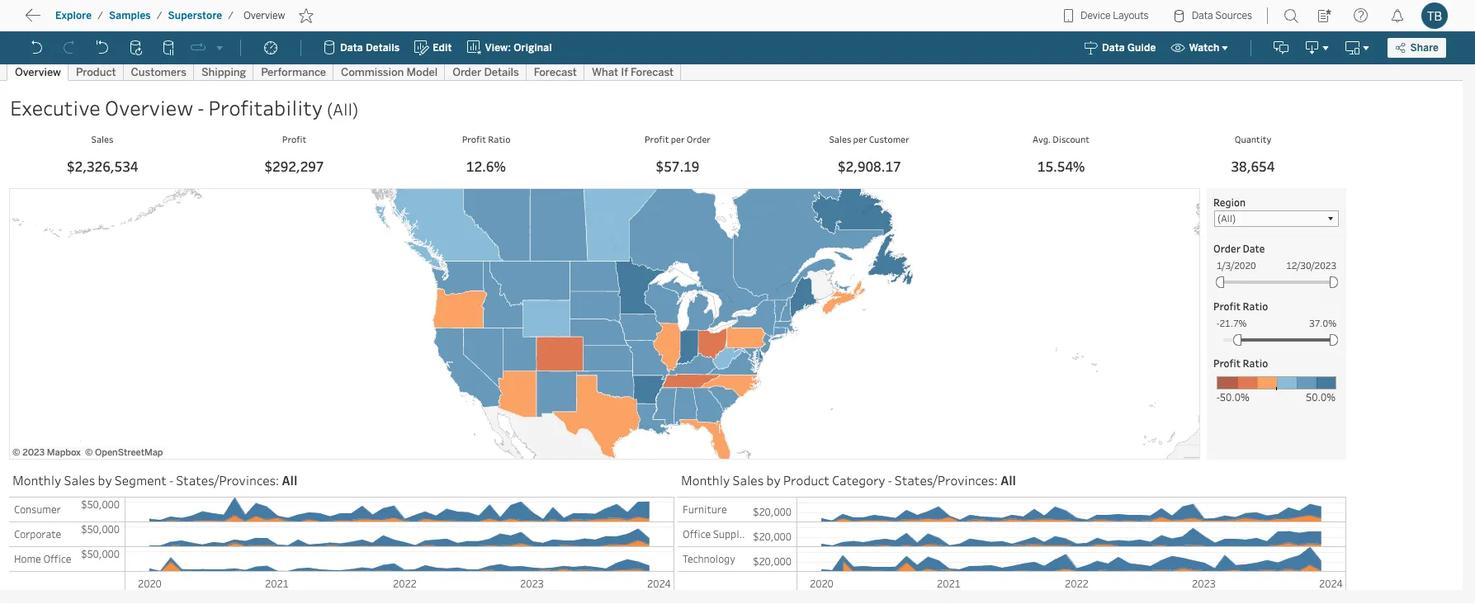 Task type: describe. For each thing, give the bounding box(es) containing it.
overview
[[244, 10, 285, 21]]

samples
[[109, 10, 151, 21]]

explore
[[55, 10, 92, 21]]

skip to content link
[[40, 9, 168, 31]]

skip to content
[[43, 12, 142, 28]]

2 / from the left
[[157, 10, 162, 21]]

1 / from the left
[[98, 10, 103, 21]]

3 / from the left
[[228, 10, 234, 21]]



Task type: locate. For each thing, give the bounding box(es) containing it.
superstore
[[168, 10, 222, 21]]

superstore link
[[167, 9, 223, 22]]

explore / samples / superstore /
[[55, 10, 234, 21]]

1 horizontal spatial /
[[157, 10, 162, 21]]

2 horizontal spatial /
[[228, 10, 234, 21]]

/ right samples
[[157, 10, 162, 21]]

0 horizontal spatial /
[[98, 10, 103, 21]]

overview element
[[239, 10, 290, 21]]

to
[[74, 12, 87, 28]]

/ right to
[[98, 10, 103, 21]]

skip
[[43, 12, 71, 28]]

content
[[91, 12, 142, 28]]

/
[[98, 10, 103, 21], [157, 10, 162, 21], [228, 10, 234, 21]]

explore link
[[55, 9, 93, 22]]

/ left overview
[[228, 10, 234, 21]]

samples link
[[108, 9, 152, 22]]



Task type: vqa. For each thing, say whether or not it's contained in the screenshot.
Samples link
yes



